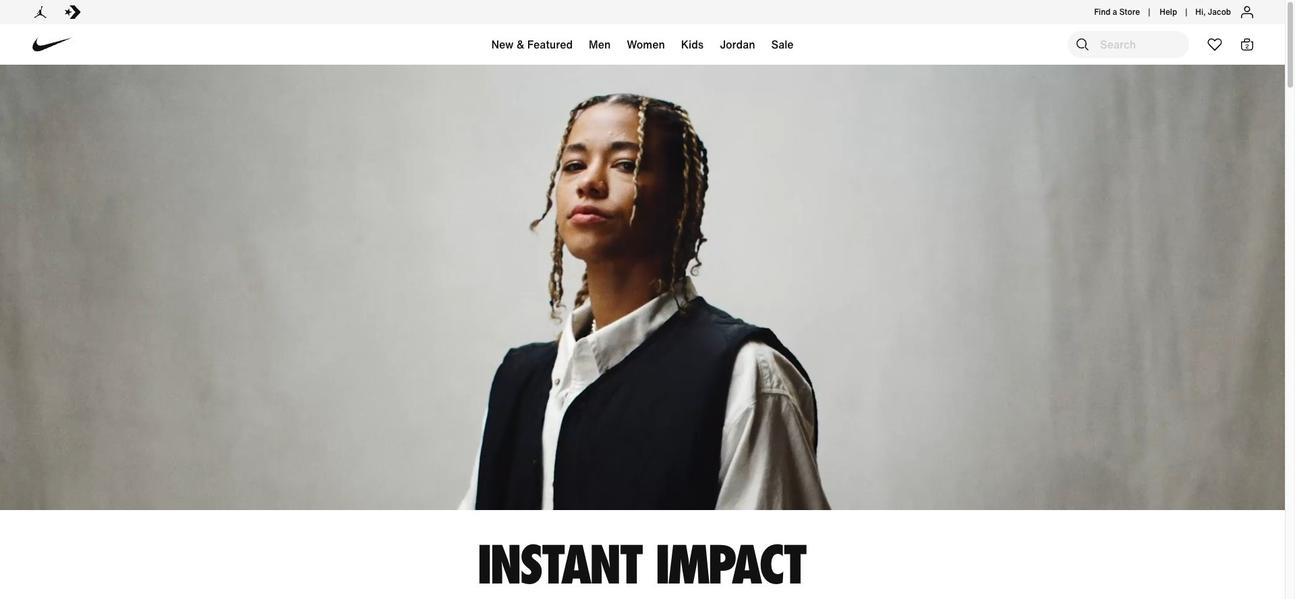 Task type: describe. For each thing, give the bounding box(es) containing it.
nike home page image
[[26, 18, 79, 71]]

jordan image
[[32, 4, 49, 20]]

Search Products text field
[[1068, 31, 1190, 58]]

open search modal image
[[1075, 36, 1091, 53]]



Task type: locate. For each thing, give the bounding box(es) containing it.
menu bar
[[229, 27, 1056, 67]]

hi, jacob. account & favorites element
[[1196, 6, 1232, 18]]

favorites image
[[1207, 36, 1224, 53]]

converse image
[[65, 4, 81, 20]]



Task type: vqa. For each thing, say whether or not it's contained in the screenshot.
Open Search Modal image
yes



